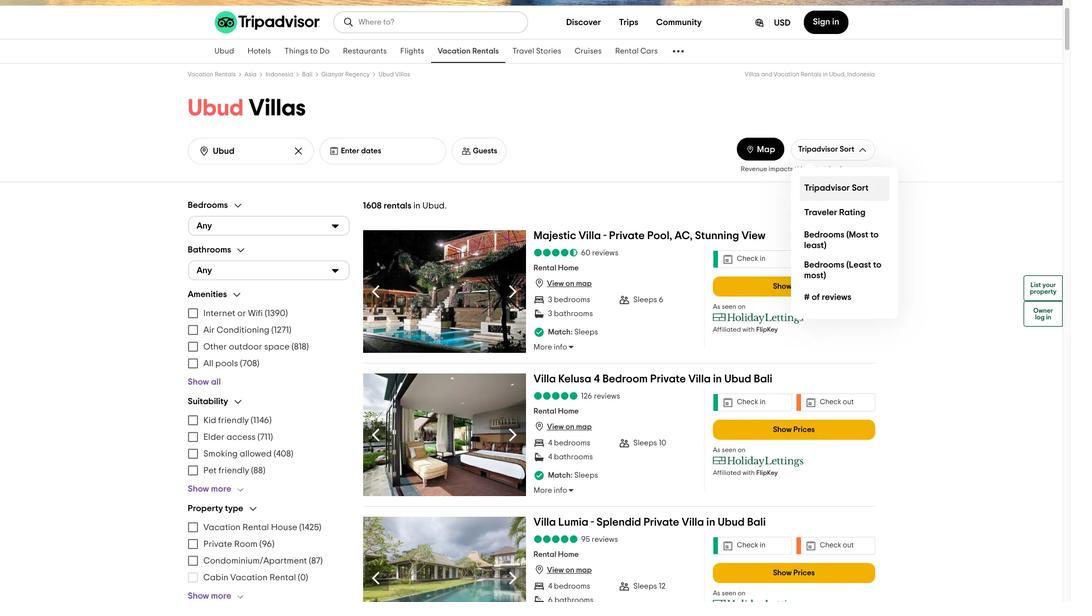 Task type: locate. For each thing, give the bounding box(es) containing it.
1 horizontal spatial indonesia
[[847, 71, 875, 78]]

in inside "sign in" 'link'
[[832, 17, 839, 26]]

show more for smoking
[[188, 485, 231, 494]]

2 vertical spatial prices
[[793, 569, 815, 577]]

private right splendid
[[644, 517, 679, 528]]

any down bathrooms
[[197, 266, 212, 275]]

view on map up 3 bedrooms
[[547, 280, 592, 288]]

(1146)
[[251, 416, 272, 425]]

0 vertical spatial affiliated
[[713, 326, 741, 333]]

outdoor
[[229, 342, 262, 351]]

show prices
[[773, 283, 815, 290], [773, 426, 815, 434], [773, 569, 815, 577]]

info up lumia
[[554, 487, 567, 495]]

2 vertical spatial map
[[576, 567, 592, 575]]

reviews right 126
[[594, 393, 620, 400]]

0 vertical spatial prices
[[793, 283, 815, 290]]

show prices for majestic villa - private pool, ac, stunning view
[[773, 283, 815, 290]]

0 vertical spatial show prices button
[[713, 276, 875, 297]]

friendly up the elder access (711)
[[218, 416, 249, 425]]

1 vertical spatial rental home
[[534, 408, 579, 416]]

more info down the 3 bathrooms
[[534, 344, 567, 352]]

advertisement region
[[0, 0, 1063, 6]]

1 show prices from the top
[[773, 283, 815, 290]]

info
[[554, 344, 567, 352], [554, 487, 567, 495]]

match: sleeps down the "4 bathrooms"
[[548, 472, 598, 480]]

3 check out from the top
[[820, 542, 854, 550]]

private left room
[[203, 540, 232, 549]]

things to do
[[284, 47, 330, 55]]

to inside bedrooms (least to most)
[[873, 260, 882, 269]]

pools
[[215, 359, 238, 368]]

2 vertical spatial rental home
[[534, 551, 579, 559]]

rental
[[615, 47, 639, 55], [534, 265, 556, 272], [534, 408, 556, 416], [243, 523, 269, 532], [534, 551, 556, 559]]

1 vertical spatial seen
[[722, 447, 736, 453]]

more info for majestic
[[534, 344, 567, 352]]

bali for villa kelusa 4 bedroom private villa in ubud bali
[[754, 374, 773, 385]]

3 view on map button from the top
[[534, 565, 592, 576]]

2 match: from the top
[[548, 472, 573, 480]]

1 vertical spatial out
[[843, 399, 854, 406]]

check out for villa lumia - splendid private villa in ubud bali
[[820, 542, 854, 550]]

2 vertical spatial show prices button
[[713, 563, 875, 583]]

2 friendly from the top
[[219, 466, 249, 475]]

3 map from the top
[[576, 567, 592, 575]]

check out for villa kelusa 4 bedroom private villa in ubud bali
[[820, 399, 854, 406]]

usd
[[774, 18, 791, 27]]

bedrooms inside bedrooms (least to most)
[[804, 260, 845, 269]]

2 seen from the top
[[722, 447, 736, 453]]

- up 60 reviews
[[603, 230, 607, 241]]

rental for 126 reviews
[[534, 408, 556, 416]]

2 show prices button from the top
[[713, 420, 875, 440]]

guests
[[473, 147, 497, 155]]

2 out from the top
[[843, 399, 854, 406]]

group containing amenities
[[188, 289, 350, 388]]

view for 126 reviews
[[547, 424, 564, 431]]

view up the "4 bathrooms"
[[547, 424, 564, 431]]

any
[[197, 222, 212, 230], [197, 266, 212, 275]]

1 horizontal spatial search image
[[343, 17, 354, 28]]

out for villa lumia - splendid private villa in ubud bali
[[843, 542, 854, 550]]

1 3 from the top
[[548, 296, 552, 304]]

group
[[188, 200, 350, 236], [188, 245, 350, 280], [188, 289, 350, 388], [188, 396, 350, 495], [188, 504, 350, 602]]

1 vertical spatial flipkey
[[756, 470, 778, 476]]

check in for villa kelusa 4 bedroom private villa in ubud bali
[[737, 399, 766, 406]]

1 flipkey from the top
[[756, 326, 778, 333]]

affiliated with flipkey
[[713, 326, 778, 333], [713, 470, 778, 476]]

1 show prices button from the top
[[713, 276, 875, 297]]

reviews for 95 reviews
[[592, 536, 618, 544]]

affiliated with flipkey for ubud
[[713, 470, 778, 476]]

1 horizontal spatial rentals
[[472, 47, 499, 55]]

info up kelusa
[[554, 344, 567, 352]]

1 vertical spatial affiliated
[[713, 470, 741, 476]]

ubud villas down flights on the left top of the page
[[379, 71, 410, 78]]

search image
[[343, 17, 354, 28], [198, 146, 210, 157]]

0 vertical spatial map
[[576, 280, 592, 288]]

1 prices from the top
[[793, 283, 815, 290]]

tripadvisor
[[798, 146, 838, 153], [804, 184, 850, 192]]

tripadvisor up sort on the top right
[[798, 146, 838, 153]]

ubud.
[[423, 201, 447, 210]]

2 as seen on from the top
[[713, 447, 746, 453]]

2 show more from the top
[[188, 592, 231, 601]]

show prices button for majestic villa - private pool, ac, stunning view
[[713, 276, 875, 297]]

as seen on for villa lumia - splendid private villa in ubud bali
[[713, 590, 746, 597]]

3 down 3 bedrooms
[[548, 310, 552, 318]]

2 4 bedrooms from the top
[[548, 583, 590, 591]]

holidaylettings.com logo image
[[713, 313, 804, 324], [713, 456, 804, 467], [713, 600, 804, 603]]

0 vertical spatial show prices
[[773, 283, 815, 290]]

3 check in from the top
[[737, 542, 766, 550]]

1 friendly from the top
[[218, 416, 249, 425]]

1 vertical spatial tripadvisor
[[804, 184, 850, 192]]

to right (least
[[873, 260, 882, 269]]

bali inside "link"
[[754, 374, 773, 385]]

ubud
[[215, 47, 234, 55], [379, 71, 394, 78], [188, 97, 244, 120], [724, 374, 751, 385], [718, 517, 745, 528]]

search image up restaurants
[[343, 17, 354, 28]]

private inside menu
[[203, 540, 232, 549]]

sign
[[813, 17, 830, 26]]

travel stories link
[[506, 40, 568, 63]]

rental home down kelusa
[[534, 408, 579, 416]]

2 with from the top
[[743, 470, 755, 476]]

1 horizontal spatial vacation rentals
[[438, 47, 499, 55]]

1 vertical spatial as
[[713, 447, 720, 453]]

1 vertical spatial vacation rentals
[[188, 71, 236, 78]]

3 out from the top
[[843, 542, 854, 550]]

(96)
[[259, 540, 274, 549]]

sort up learn on the top right
[[840, 146, 854, 153]]

2 vertical spatial home
[[558, 551, 579, 559]]

show more button up property type
[[188, 483, 249, 495]]

1 as from the top
[[713, 303, 720, 310]]

bedrooms up bathrooms
[[188, 201, 228, 210]]

show prices button for villa kelusa 4 bedroom private villa in ubud bali
[[713, 420, 875, 440]]

1 vertical spatial more info
[[534, 487, 567, 495]]

to right the (most
[[870, 230, 879, 239]]

2 as from the top
[[713, 447, 720, 453]]

2 show prices from the top
[[773, 426, 815, 434]]

sort
[[807, 165, 819, 172]]

enter dates button
[[320, 138, 446, 165]]

3 seen from the top
[[722, 590, 736, 597]]

2 holidaylettings.com logo image from the top
[[713, 456, 804, 467]]

0 vertical spatial view on map
[[547, 280, 592, 288]]

discover button
[[557, 11, 610, 33]]

tripadvisor inside dropdown button
[[798, 146, 838, 153]]

bali for villa lumia - splendid private villa in ubud bali
[[747, 517, 766, 528]]

match: down the 3 bathrooms
[[548, 329, 573, 337]]

2 vertical spatial seen
[[722, 590, 736, 597]]

bedrooms
[[554, 296, 590, 304], [554, 440, 590, 447], [554, 583, 590, 591]]

1 holidaylettings.com logo image from the top
[[713, 313, 804, 324]]

1 vertical spatial match: sleeps
[[548, 472, 598, 480]]

sleeps left 12
[[633, 583, 657, 591]]

1 horizontal spatial -
[[603, 230, 607, 241]]

villas left and
[[745, 71, 760, 78]]

sort
[[840, 146, 854, 153], [852, 184, 869, 192]]

- inside majestic villa - private pool, ac, stunning view link
[[603, 230, 607, 241]]

1 menu from the top
[[188, 305, 350, 372]]

1 out from the top
[[843, 256, 854, 263]]

any button for bathrooms
[[188, 260, 350, 280]]

3 show prices from the top
[[773, 569, 815, 577]]

in inside villa lumia - splendid private villa in ubud bali link
[[707, 517, 715, 528]]

1 view on map button from the top
[[534, 278, 592, 289]]

home down lumia
[[558, 551, 579, 559]]

3 home from the top
[[558, 551, 579, 559]]

2 check in from the top
[[737, 399, 766, 406]]

1 show more from the top
[[188, 485, 231, 494]]

1 vertical spatial map
[[576, 424, 592, 431]]

1 view on map from the top
[[547, 280, 592, 288]]

- inside villa lumia - splendid private villa in ubud bali link
[[591, 517, 594, 528]]

3 for 3 bathrooms
[[548, 310, 552, 318]]

view on map
[[547, 280, 592, 288], [547, 424, 592, 431], [547, 567, 592, 575]]

0 vertical spatial check out
[[820, 256, 854, 263]]

ubud villas down the asia link
[[188, 97, 306, 120]]

4 bedrooms down 95 on the bottom right
[[548, 583, 590, 591]]

as
[[713, 303, 720, 310], [713, 447, 720, 453], [713, 590, 720, 597]]

0 vertical spatial menu
[[188, 305, 350, 372]]

bedrooms up the 3 bathrooms
[[554, 296, 590, 304]]

trips button
[[610, 11, 647, 33]]

1 vertical spatial view on map button
[[534, 421, 592, 432]]

None search field
[[334, 12, 527, 32]]

match: for majestic
[[548, 329, 573, 337]]

bathrooms for kelusa
[[554, 454, 593, 461]]

1 vertical spatial tripadvisor sort
[[804, 184, 869, 192]]

owner log in button
[[1024, 301, 1063, 327]]

map
[[576, 280, 592, 288], [576, 424, 592, 431], [576, 567, 592, 575]]

2 vertical spatial as
[[713, 590, 720, 597]]

reviews right 95 on the bottom right
[[592, 536, 618, 544]]

2 rental home from the top
[[534, 408, 579, 416]]

2 affiliated from the top
[[713, 470, 741, 476]]

friendly down the smoking
[[219, 466, 249, 475]]

indonesia left bali link
[[266, 71, 293, 78]]

pet friendly (88)
[[203, 466, 265, 475]]

list your property
[[1030, 282, 1057, 295]]

show more button down condominium/apartment
[[188, 591, 249, 602]]

bathrooms
[[188, 246, 231, 254]]

trips
[[619, 18, 638, 27]]

sleeps left '6'
[[633, 296, 657, 304]]

things
[[284, 47, 308, 55]]

0 vertical spatial home
[[558, 265, 579, 272]]

menu containing kid friendly (1146)
[[188, 412, 350, 479]]

more down the 3 bathrooms
[[534, 344, 552, 352]]

0 vertical spatial sort
[[840, 146, 854, 153]]

vacation down search search box
[[438, 47, 471, 55]]

0 vertical spatial vacation rentals
[[438, 47, 499, 55]]

2 match: sleeps from the top
[[548, 472, 598, 480]]

map down 126
[[576, 424, 592, 431]]

log
[[1035, 314, 1045, 321]]

tripadvisor for list box containing tripadvisor sort
[[804, 184, 850, 192]]

rentals left ubud,
[[801, 71, 822, 78]]

bedrooms up least)
[[804, 230, 845, 239]]

rentals
[[384, 201, 411, 210]]

sort inside dropdown button
[[840, 146, 854, 153]]

menu for property type
[[188, 519, 350, 586]]

1 vertical spatial any
[[197, 266, 212, 275]]

3 group from the top
[[188, 289, 350, 388]]

3 for 3 bedrooms
[[548, 296, 552, 304]]

2 more info from the top
[[534, 487, 567, 495]]

95 reviews
[[581, 536, 618, 544]]

tripadvisor sort inside dropdown button
[[798, 146, 854, 153]]

0 vertical spatial out
[[843, 256, 854, 263]]

holidaylettings.com logo image for majestic villa - private pool, ac, stunning view
[[713, 313, 804, 324]]

reviews for 126 reviews
[[594, 393, 620, 400]]

1 vertical spatial show prices button
[[713, 420, 875, 440]]

2 indonesia from the left
[[847, 71, 875, 78]]

1 vertical spatial menu
[[188, 412, 350, 479]]

1 as seen on from the top
[[713, 303, 746, 310]]

any for bathrooms
[[197, 266, 212, 275]]

bali
[[302, 71, 313, 78], [754, 374, 773, 385], [747, 517, 766, 528]]

4 inside "link"
[[594, 374, 600, 385]]

flipkey for villa kelusa 4 bedroom private villa in ubud bali
[[756, 470, 778, 476]]

1 any button from the top
[[188, 216, 350, 236]]

bedrooms inside bedrooms (most to least)
[[804, 230, 845, 239]]

as for villa kelusa 4 bedroom private villa in ubud bali
[[713, 447, 720, 453]]

view down lumia
[[547, 567, 564, 575]]

as seen on
[[713, 303, 746, 310], [713, 447, 746, 453], [713, 590, 746, 597]]

1 horizontal spatial villas
[[395, 71, 410, 78]]

0 vertical spatial any button
[[188, 216, 350, 236]]

2 group from the top
[[188, 245, 350, 280]]

2 view on map from the top
[[547, 424, 592, 431]]

1 vertical spatial view on map
[[547, 424, 592, 431]]

tripadvisor sort up order.
[[798, 146, 854, 153]]

1 map from the top
[[576, 280, 592, 288]]

things to do link
[[278, 40, 336, 63]]

bedrooms for bedrooms (most to least)
[[804, 230, 845, 239]]

4 bedrooms for 95
[[548, 583, 590, 591]]

95
[[581, 536, 590, 544]]

cruises link
[[568, 40, 609, 63]]

vacation down "ubud" link
[[188, 71, 213, 78]]

vacation rentals
[[438, 47, 499, 55], [188, 71, 236, 78]]

villa lumia - splendid private villa in ubud bali, vacation rental in ubud image
[[363, 517, 526, 603]]

2 vertical spatial view on map button
[[534, 565, 592, 576]]

2 3 from the top
[[548, 310, 552, 318]]

0 horizontal spatial -
[[591, 517, 594, 528]]

1 vertical spatial search image
[[198, 146, 210, 157]]

- for private
[[603, 230, 607, 241]]

1 vertical spatial bali
[[754, 374, 773, 385]]

1 seen from the top
[[722, 303, 736, 310]]

1 vertical spatial to
[[870, 230, 879, 239]]

as seen on for villa kelusa 4 bedroom private villa in ubud bali
[[713, 447, 746, 453]]

3 prices from the top
[[793, 569, 815, 577]]

4 bedrooms up the "4 bathrooms"
[[548, 440, 590, 447]]

2 view on map button from the top
[[534, 421, 592, 432]]

1 horizontal spatial vacation rentals link
[[431, 40, 506, 63]]

tripadvisor for tripadvisor sort dropdown button
[[798, 146, 838, 153]]

more right learn on the top right
[[860, 165, 875, 172]]

1 vertical spatial bedrooms
[[554, 440, 590, 447]]

home up 3 bedrooms
[[558, 265, 579, 272]]

3 bedrooms
[[548, 296, 590, 304]]

1 vertical spatial friendly
[[219, 466, 249, 475]]

tripadvisor sort
[[798, 146, 854, 153], [804, 184, 869, 192]]

0 vertical spatial search image
[[343, 17, 354, 28]]

2 map from the top
[[576, 424, 592, 431]]

show more button
[[188, 483, 249, 495], [188, 591, 249, 602]]

list box
[[791, 167, 898, 319]]

4 bedrooms
[[548, 440, 590, 447], [548, 583, 590, 591]]

1 vertical spatial holidaylettings.com logo image
[[713, 456, 804, 467]]

1 group from the top
[[188, 200, 350, 236]]

villas down the 'indonesia' link
[[249, 97, 306, 120]]

rentals for topmost vacation rentals link
[[472, 47, 499, 55]]

rentals down "ubud" link
[[215, 71, 236, 78]]

show prices button for villa lumia - splendid private villa in ubud bali
[[713, 563, 875, 583]]

map up 3 bedrooms
[[576, 280, 592, 288]]

1 vertical spatial show more
[[188, 592, 231, 601]]

0 vertical spatial check in
[[737, 256, 766, 263]]

2 menu from the top
[[188, 412, 350, 479]]

1 vertical spatial bathrooms
[[554, 454, 593, 461]]

group containing bathrooms
[[188, 245, 350, 280]]

2 vertical spatial bedrooms
[[804, 260, 845, 269]]

2 affiliated with flipkey from the top
[[713, 470, 778, 476]]

1 vertical spatial more
[[534, 487, 552, 495]]

0 vertical spatial bedrooms
[[554, 296, 590, 304]]

kid friendly (1146)
[[203, 416, 272, 425]]

Search search field
[[358, 17, 518, 27]]

2 any from the top
[[197, 266, 212, 275]]

4 bedrooms for 126
[[548, 440, 590, 447]]

check in for villa lumia - splendid private villa in ubud bali
[[737, 542, 766, 550]]

view right "stunning"
[[742, 230, 766, 241]]

internet
[[203, 309, 235, 318]]

vacation rentals down "ubud" link
[[188, 71, 236, 78]]

menu containing internet or wifi (1390)
[[188, 305, 350, 372]]

more info up lumia
[[534, 487, 567, 495]]

1 affiliated with flipkey from the top
[[713, 326, 778, 333]]

2 vertical spatial view on map
[[547, 567, 592, 575]]

ubud inside "link"
[[724, 374, 751, 385]]

1 vertical spatial match:
[[548, 472, 573, 480]]

show prices for villa lumia - splendid private villa in ubud bali
[[773, 569, 815, 577]]

pet
[[203, 466, 217, 475]]

1 4 bedrooms from the top
[[548, 440, 590, 447]]

reviews right 60
[[592, 249, 618, 257]]

2 prices from the top
[[793, 426, 815, 434]]

any up bathrooms
[[197, 222, 212, 230]]

hotels
[[248, 47, 271, 55]]

reviews for 60 reviews
[[592, 249, 618, 257]]

1 vertical spatial show more button
[[188, 591, 249, 602]]

view up 3 bedrooms
[[547, 280, 564, 288]]

1 affiliated from the top
[[713, 326, 741, 333]]

1 show more button from the top
[[188, 483, 249, 495]]

info for villa
[[554, 487, 567, 495]]

1 vertical spatial -
[[591, 517, 594, 528]]

5 group from the top
[[188, 504, 350, 602]]

condominium/apartment (87)
[[203, 557, 323, 565]]

more down condominium/apartment
[[211, 592, 231, 601]]

check out
[[820, 256, 854, 263], [820, 399, 854, 406], [820, 542, 854, 550]]

view on map down 95 on the bottom right
[[547, 567, 592, 575]]

menu containing vacation rental house (1425)
[[188, 519, 350, 586]]

0 vertical spatial match:
[[548, 329, 573, 337]]

view on map button down 95 on the bottom right
[[534, 565, 592, 576]]

1 vertical spatial ubud villas
[[188, 97, 306, 120]]

0 horizontal spatial rentals
[[215, 71, 236, 78]]

revenue
[[741, 165, 767, 172]]

1 check in from the top
[[737, 256, 766, 263]]

0 horizontal spatial ubud villas
[[188, 97, 306, 120]]

0 horizontal spatial vacation rentals
[[188, 71, 236, 78]]

0 vertical spatial bedrooms
[[188, 201, 228, 210]]

1 rental home from the top
[[534, 265, 579, 272]]

tripadvisor sort down order.
[[804, 184, 869, 192]]

as seen on for majestic villa - private pool, ac, stunning view
[[713, 303, 746, 310]]

1 vertical spatial 3
[[548, 310, 552, 318]]

more for condominium/apartment (87)
[[211, 592, 231, 601]]

view on map button for villa
[[534, 421, 592, 432]]

1 vertical spatial more
[[211, 485, 231, 494]]

bedrooms up the "4 bathrooms"
[[554, 440, 590, 447]]

villa kelusa 4 bedroom private villa in ubud bali
[[534, 374, 773, 385]]

0 vertical spatial any
[[197, 222, 212, 230]]

1 more from the top
[[534, 344, 552, 352]]

to inside bedrooms (most to least)
[[870, 230, 879, 239]]

show more button for condominium/apartment (87)
[[188, 591, 249, 602]]

private right bedroom
[[650, 374, 686, 385]]

1 check out from the top
[[820, 256, 854, 263]]

1 vertical spatial affiliated with flipkey
[[713, 470, 778, 476]]

2 show more button from the top
[[188, 591, 249, 602]]

rental home down majestic
[[534, 265, 579, 272]]

0 vertical spatial 4 bedrooms
[[548, 440, 590, 447]]

60
[[581, 249, 591, 257]]

3 up the 3 bathrooms
[[548, 296, 552, 304]]

vacation rentals for the bottom vacation rentals link
[[188, 71, 236, 78]]

0 vertical spatial holidaylettings.com logo image
[[713, 313, 804, 324]]

villas down the flights link
[[395, 71, 410, 78]]

0 vertical spatial affiliated with flipkey
[[713, 326, 778, 333]]

3 holidaylettings.com logo image from the top
[[713, 600, 804, 603]]

vacation rentals link down search search box
[[431, 40, 506, 63]]

with for ubud
[[743, 470, 755, 476]]

2 any button from the top
[[188, 260, 350, 280]]

vacation rentals link down "ubud" link
[[188, 71, 236, 78]]

1 vertical spatial info
[[554, 487, 567, 495]]

to left do
[[310, 47, 318, 55]]

3 show prices button from the top
[[713, 563, 875, 583]]

-
[[603, 230, 607, 241], [591, 517, 594, 528]]

view on map button up 3 bedrooms
[[534, 278, 592, 289]]

2 info from the top
[[554, 487, 567, 495]]

bedrooms down 95 on the bottom right
[[554, 583, 590, 591]]

(708)
[[240, 359, 259, 368]]

1 with from the top
[[743, 326, 755, 333]]

1 match: from the top
[[548, 329, 573, 337]]

menu for suitability
[[188, 412, 350, 479]]

kelusa
[[558, 374, 591, 385]]

1 vertical spatial with
[[743, 470, 755, 476]]

3 as from the top
[[713, 590, 720, 597]]

vacation rentals link
[[431, 40, 506, 63], [188, 71, 236, 78]]

check in
[[737, 256, 766, 263], [737, 399, 766, 406], [737, 542, 766, 550]]

2 home from the top
[[558, 408, 579, 416]]

vacation down property type
[[203, 523, 241, 532]]

menu
[[188, 305, 350, 372], [188, 412, 350, 479], [188, 519, 350, 586]]

travel
[[512, 47, 534, 55]]

map down 95 on the bottom right
[[576, 567, 592, 575]]

more up property type
[[211, 485, 231, 494]]

restaurants link
[[336, 40, 394, 63]]

reviews right of in the right of the page
[[822, 293, 852, 302]]

1 vertical spatial any button
[[188, 260, 350, 280]]

0 vertical spatial -
[[603, 230, 607, 241]]

tripadvisor down order.
[[804, 184, 850, 192]]

and
[[761, 71, 772, 78]]

holidaylettings.com logo image for villa lumia - splendid private villa in ubud bali
[[713, 600, 804, 603]]

1 home from the top
[[558, 265, 579, 272]]

2 vertical spatial more
[[211, 592, 231, 601]]

any button
[[188, 216, 350, 236], [188, 260, 350, 280]]

0 horizontal spatial indonesia
[[266, 71, 293, 78]]

1 vertical spatial check in
[[737, 399, 766, 406]]

bedrooms (most to least)
[[804, 230, 879, 250]]

0 vertical spatial flipkey
[[756, 326, 778, 333]]

majestic villa - private pool, ac, stunning view link
[[534, 230, 766, 246]]

sort down "learn more" link
[[852, 184, 869, 192]]

view on map for villa
[[547, 280, 592, 288]]

0 vertical spatial friendly
[[218, 416, 249, 425]]

all
[[211, 377, 221, 386]]

indonesia right ubud,
[[847, 71, 875, 78]]

more for majestic
[[534, 344, 552, 352]]

0 vertical spatial to
[[310, 47, 318, 55]]

(1390)
[[265, 309, 288, 318]]

home down kelusa
[[558, 408, 579, 416]]

2 vertical spatial holidaylettings.com logo image
[[713, 600, 804, 603]]

1 vertical spatial bedrooms
[[804, 230, 845, 239]]

2 vertical spatial bedrooms
[[554, 583, 590, 591]]

tripadvisor inside list box
[[804, 184, 850, 192]]

1 any from the top
[[197, 222, 212, 230]]

rental home for majestic
[[534, 265, 579, 272]]

more down the "4 bathrooms"
[[534, 487, 552, 495]]

2 check out from the top
[[820, 399, 854, 406]]

bedrooms for bedrooms (least to most)
[[804, 260, 845, 269]]

3 as seen on from the top
[[713, 590, 746, 597]]

0 vertical spatial tripadvisor sort
[[798, 146, 854, 153]]

0 vertical spatial info
[[554, 344, 567, 352]]

stories
[[536, 47, 561, 55]]

- up 95 reviews
[[591, 517, 594, 528]]

in inside villa kelusa 4 bedroom private villa in ubud bali "link"
[[713, 374, 722, 385]]

126
[[581, 393, 592, 400]]

1 more info from the top
[[534, 344, 567, 352]]

match: sleeps down the 3 bathrooms
[[548, 329, 598, 337]]

view on map up the "4 bathrooms"
[[547, 424, 592, 431]]

view on map button up the "4 bathrooms"
[[534, 421, 592, 432]]

rental cars link
[[609, 40, 665, 63]]

elder access (711)
[[203, 433, 273, 442]]

1 info from the top
[[554, 344, 567, 352]]

of
[[812, 293, 820, 302]]

seen
[[722, 303, 736, 310], [722, 447, 736, 453], [722, 590, 736, 597]]

match: down the "4 bathrooms"
[[548, 472, 573, 480]]

0 vertical spatial more
[[534, 344, 552, 352]]

more
[[534, 344, 552, 352], [534, 487, 552, 495]]

3 menu from the top
[[188, 519, 350, 586]]

vacation rentals down search search box
[[438, 47, 499, 55]]

search image left search search field
[[198, 146, 210, 157]]

0 vertical spatial view on map button
[[534, 278, 592, 289]]

0 vertical spatial show more button
[[188, 483, 249, 495]]

view for 60 reviews
[[547, 280, 564, 288]]

property
[[1030, 288, 1057, 295]]

0 vertical spatial with
[[743, 326, 755, 333]]

rental home down lumia
[[534, 551, 579, 559]]

clear image
[[293, 146, 304, 157]]

private inside "link"
[[650, 374, 686, 385]]

villa
[[579, 230, 601, 241], [534, 374, 556, 385], [688, 374, 711, 385], [534, 517, 556, 528], [682, 517, 704, 528]]

4 group from the top
[[188, 396, 350, 495]]

2 vertical spatial check in
[[737, 542, 766, 550]]

sleeps left the 10 at the bottom right of the page
[[633, 440, 657, 447]]

bedrooms inside group
[[188, 201, 228, 210]]

bedrooms up most)
[[804, 260, 845, 269]]

2 flipkey from the top
[[756, 470, 778, 476]]

to for bedrooms (least to most)
[[873, 260, 882, 269]]

travel stories
[[512, 47, 561, 55]]

rentals left travel
[[472, 47, 499, 55]]

2 vertical spatial menu
[[188, 519, 350, 586]]

1 match: sleeps from the top
[[548, 329, 598, 337]]

2 more from the top
[[534, 487, 552, 495]]

show more
[[188, 485, 231, 494], [188, 592, 231, 601]]



Task type: vqa. For each thing, say whether or not it's contained in the screenshot.
Ubud Villas link
yes



Task type: describe. For each thing, give the bounding box(es) containing it.
prices for villa lumia - splendid private villa in ubud bali
[[793, 569, 815, 577]]

home for kelusa
[[558, 408, 579, 416]]

type
[[225, 504, 243, 513]]

flipkey for majestic villa - private pool, ac, stunning view
[[756, 326, 778, 333]]

elder
[[203, 433, 225, 442]]

learn
[[840, 165, 858, 172]]

(most
[[846, 230, 869, 239]]

match: sleeps for kelusa
[[548, 472, 598, 480]]

holidaylettings.com logo image for villa kelusa 4 bedroom private villa in ubud bali
[[713, 456, 804, 467]]

majestic villa - private pool, ac, stunning view
[[534, 230, 766, 241]]

dates
[[361, 147, 381, 155]]

property
[[188, 504, 223, 513]]

gianyar
[[321, 71, 344, 78]]

bedroom
[[603, 374, 648, 385]]

seen for majestic villa - private pool, ac, stunning view
[[722, 303, 736, 310]]

- for splendid
[[591, 517, 594, 528]]

with for view
[[743, 326, 755, 333]]

show more for condominium/apartment
[[188, 592, 231, 601]]

(408)
[[274, 449, 293, 458]]

do
[[320, 47, 330, 55]]

# of reviews
[[804, 293, 852, 302]]

flights
[[400, 47, 424, 55]]

vacation inside menu
[[203, 523, 241, 532]]

1 indonesia from the left
[[266, 71, 293, 78]]

least)
[[804, 241, 827, 250]]

rental inside menu
[[243, 523, 269, 532]]

lumia
[[558, 517, 589, 528]]

show more button for smoking allowed (408)
[[188, 483, 249, 495]]

discover
[[566, 18, 601, 27]]

rentals for the bottom vacation rentals link
[[215, 71, 236, 78]]

private up 60 reviews
[[609, 230, 645, 241]]

your
[[1043, 282, 1056, 288]]

internet or wifi (1390)
[[203, 309, 288, 318]]

1608
[[363, 201, 382, 210]]

#
[[804, 293, 810, 302]]

sign in
[[813, 17, 839, 26]]

rental for 60 reviews
[[534, 265, 556, 272]]

rental for 95 reviews
[[534, 551, 556, 559]]

bedrooms for kelusa
[[554, 440, 590, 447]]

list box containing tripadvisor sort
[[791, 167, 898, 319]]

menu for amenities
[[188, 305, 350, 372]]

0 vertical spatial bali
[[302, 71, 313, 78]]

sleeps 12
[[633, 583, 666, 591]]

to for bedrooms (most to least)
[[870, 230, 879, 239]]

other outdoor space (818)
[[203, 342, 309, 351]]

list your property button
[[1024, 276, 1063, 301]]

sleeps for 95 reviews
[[633, 583, 657, 591]]

friendly for pet
[[219, 466, 249, 475]]

match: sleeps for villa
[[548, 329, 598, 337]]

home for villa
[[558, 265, 579, 272]]

check in for majestic villa - private pool, ac, stunning view
[[737, 256, 766, 263]]

as for majestic villa - private pool, ac, stunning view
[[713, 303, 720, 310]]

in inside owner log in
[[1046, 314, 1052, 321]]

owner
[[1033, 307, 1053, 314]]

order.
[[820, 165, 839, 172]]

12
[[659, 583, 666, 591]]

map button
[[737, 138, 784, 160]]

show inside button
[[188, 377, 209, 386]]

view on map button for majestic
[[534, 278, 592, 289]]

(1271)
[[271, 326, 291, 335]]

rental home for villa
[[534, 408, 579, 416]]

affiliated with flipkey for view
[[713, 326, 778, 333]]

any for bedrooms
[[197, 222, 212, 230]]

match: for villa
[[548, 472, 573, 480]]

search image for search search box
[[343, 17, 354, 28]]

10
[[659, 440, 666, 447]]

bedrooms (least to most)
[[804, 260, 882, 280]]

affiliated for stunning
[[713, 326, 741, 333]]

bathrooms for villa
[[554, 310, 593, 318]]

gianyar regency link
[[321, 71, 370, 78]]

sleeps down the 3 bathrooms
[[574, 329, 598, 337]]

2 horizontal spatial villas
[[745, 71, 760, 78]]

seen for villa kelusa 4 bedroom private villa in ubud bali
[[722, 447, 736, 453]]

(87)
[[309, 557, 323, 565]]

other
[[203, 342, 227, 351]]

villa lumia - splendid private villa in ubud bali link
[[534, 517, 766, 533]]

prices for villa kelusa 4 bedroom private villa in ubud bali
[[793, 426, 815, 434]]

view on map for kelusa
[[547, 424, 592, 431]]

more info for villa
[[534, 487, 567, 495]]

friendly for kid
[[218, 416, 249, 425]]

6
[[659, 296, 664, 304]]

cruises
[[575, 47, 602, 55]]

2 horizontal spatial rentals
[[801, 71, 822, 78]]

any button for bedrooms
[[188, 216, 350, 236]]

map for kelusa
[[576, 424, 592, 431]]

villa kelusa 4 bedroom private villa in ubud bali , vacation rental in ubud image
[[363, 374, 526, 496]]

traveler
[[804, 208, 837, 217]]

Search search field
[[213, 146, 285, 156]]

affiliated for in
[[713, 470, 741, 476]]

0 vertical spatial vacation rentals link
[[431, 40, 506, 63]]

0 vertical spatial more
[[860, 165, 875, 172]]

sleeps 6
[[633, 296, 664, 304]]

group containing bedrooms
[[188, 200, 350, 236]]

asia link
[[245, 71, 257, 78]]

rental cars
[[615, 47, 658, 55]]

rating
[[839, 208, 866, 217]]

enter
[[341, 147, 359, 155]]

guests button
[[452, 138, 507, 165]]

as for villa lumia - splendid private villa in ubud bali
[[713, 590, 720, 597]]

vacation rentals for topmost vacation rentals link
[[438, 47, 499, 55]]

group containing property type
[[188, 504, 350, 602]]

3 view on map from the top
[[547, 567, 592, 575]]

impacts
[[769, 165, 793, 172]]

ubud link
[[208, 40, 241, 63]]

air conditioning (1271)
[[203, 326, 291, 335]]

conditioning
[[217, 326, 270, 335]]

villas and vacation rentals in ubud, indonesia
[[745, 71, 875, 78]]

revenue impacts this sort order. learn more
[[741, 165, 875, 172]]

space
[[264, 342, 290, 351]]

bali link
[[302, 71, 313, 78]]

search image for search search field
[[198, 146, 210, 157]]

4 bathrooms
[[548, 454, 593, 461]]

sleeps 10
[[633, 440, 666, 447]]

sleeps down the "4 bathrooms"
[[574, 472, 598, 480]]

map for villa
[[576, 280, 592, 288]]

vacation right and
[[774, 71, 799, 78]]

sleeps for 60 reviews
[[633, 296, 657, 304]]

60 reviews
[[581, 249, 618, 257]]

seen for villa lumia - splendid private villa in ubud bali
[[722, 590, 736, 597]]

prices for majestic villa - private pool, ac, stunning view
[[793, 283, 815, 290]]

show prices for villa kelusa 4 bedroom private villa in ubud bali
[[773, 426, 815, 434]]

majestic
[[534, 230, 576, 241]]

check out for majestic villa - private pool, ac, stunning view
[[820, 256, 854, 263]]

0 horizontal spatial villas
[[249, 97, 306, 120]]

hotels link
[[241, 40, 278, 63]]

condominium/apartment
[[203, 557, 307, 565]]

list
[[1031, 282, 1041, 288]]

usd button
[[745, 11, 800, 34]]

community
[[656, 18, 702, 27]]

tripadvisor image
[[215, 11, 319, 33]]

group containing suitability
[[188, 396, 350, 495]]

room
[[234, 540, 257, 549]]

map
[[757, 145, 775, 154]]

indonesia link
[[266, 71, 293, 78]]

smoking
[[203, 449, 238, 458]]

out for majestic villa - private pool, ac, stunning view
[[843, 256, 854, 263]]

1 vertical spatial sort
[[852, 184, 869, 192]]

3 rental home from the top
[[534, 551, 579, 559]]

most)
[[804, 271, 826, 280]]

sign in link
[[804, 11, 848, 34]]

property type
[[188, 504, 243, 513]]

more for smoking allowed (408)
[[211, 485, 231, 494]]

flights link
[[394, 40, 431, 63]]

allowed
[[240, 449, 272, 458]]

asia
[[245, 71, 257, 78]]

amenities
[[188, 290, 227, 299]]

more for villa
[[534, 487, 552, 495]]

(1425)
[[299, 523, 321, 532]]

1 vertical spatial vacation rentals link
[[188, 71, 236, 78]]

bedrooms for bedrooms
[[188, 201, 228, 210]]

wifi
[[248, 309, 263, 318]]

or
[[237, 309, 246, 318]]

sleeps for 126 reviews
[[633, 440, 657, 447]]

bedrooms for villa
[[554, 296, 590, 304]]

out for villa kelusa 4 bedroom private villa in ubud bali
[[843, 399, 854, 406]]

splendid
[[597, 517, 641, 528]]

ubud villas link
[[379, 71, 410, 78]]

majestic villa - private pool, ac, stunning view, vacation rental in ubud image
[[363, 230, 526, 353]]

1 horizontal spatial ubud villas
[[379, 71, 410, 78]]

show all button
[[188, 376, 221, 388]]

view for 95 reviews
[[547, 567, 564, 575]]

stunning
[[695, 230, 739, 241]]

info for majestic
[[554, 344, 567, 352]]



